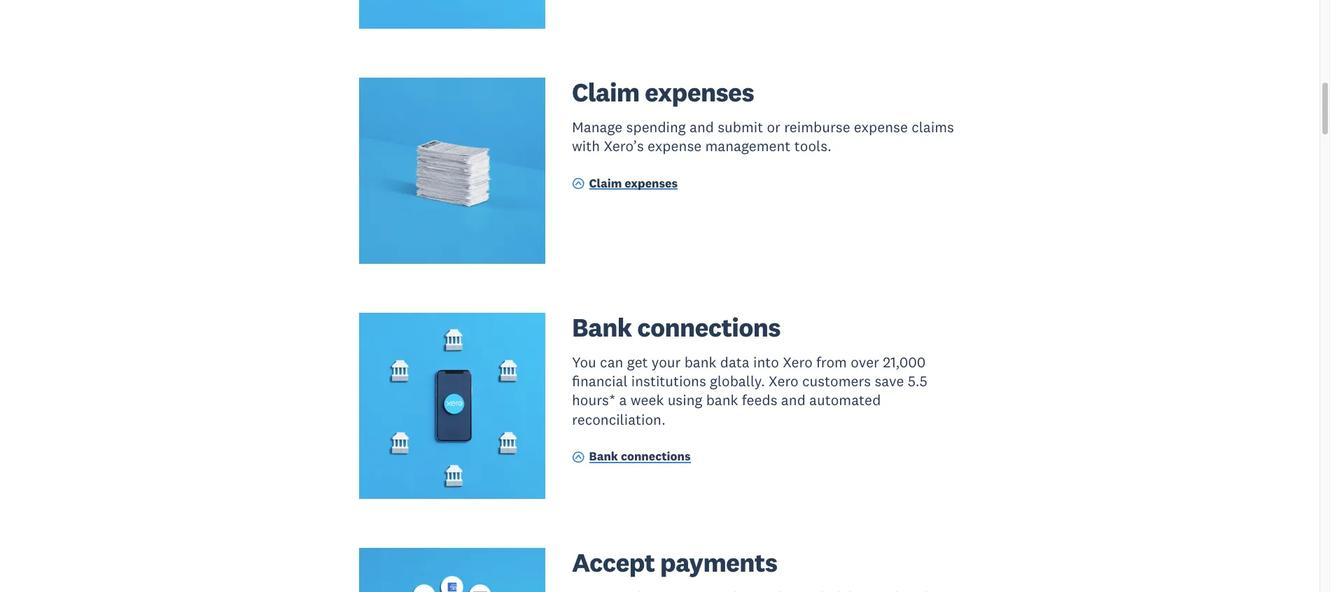 Task type: locate. For each thing, give the bounding box(es) containing it.
1 horizontal spatial and
[[782, 391, 806, 410]]

0 vertical spatial bank connections
[[572, 311, 781, 344]]

claim expenses down xero's
[[589, 176, 678, 191]]

0 vertical spatial expenses
[[645, 75, 754, 108]]

0 vertical spatial and
[[690, 117, 714, 136]]

spending
[[627, 117, 686, 136]]

5.5
[[908, 372, 928, 391]]

0 vertical spatial claim expenses
[[572, 75, 754, 108]]

bank connections up your
[[572, 311, 781, 344]]

connections
[[638, 311, 781, 344], [621, 449, 691, 465]]

1 vertical spatial bank
[[589, 449, 619, 465]]

globally.
[[710, 372, 766, 391]]

bank
[[685, 353, 717, 372], [707, 391, 739, 410]]

and inside the manage spending and submit or reimburse expense claims with xero's expense management tools.
[[690, 117, 714, 136]]

bank right your
[[685, 353, 717, 372]]

1 vertical spatial claim
[[589, 176, 622, 191]]

claim
[[572, 75, 640, 108], [589, 176, 622, 191]]

1 vertical spatial claim expenses
[[589, 176, 678, 191]]

1 vertical spatial connections
[[621, 449, 691, 465]]

connections down "reconciliation."
[[621, 449, 691, 465]]

expense
[[854, 117, 908, 136], [648, 137, 702, 156]]

claim expenses up spending
[[572, 75, 754, 108]]

and
[[690, 117, 714, 136], [782, 391, 806, 410]]

bank up can
[[572, 311, 632, 344]]

bank down "reconciliation."
[[589, 449, 619, 465]]

1 vertical spatial bank
[[707, 391, 739, 410]]

claim down xero's
[[589, 176, 622, 191]]

over
[[851, 353, 880, 372]]

1 vertical spatial expenses
[[625, 176, 678, 191]]

1 vertical spatial xero
[[769, 372, 799, 391]]

connections up data
[[638, 311, 781, 344]]

0 vertical spatial expense
[[854, 117, 908, 136]]

bank down globally.
[[707, 391, 739, 410]]

submit
[[718, 117, 764, 136]]

bank connections button
[[572, 449, 691, 468]]

1 horizontal spatial expense
[[854, 117, 908, 136]]

bank connections down "reconciliation."
[[589, 449, 691, 465]]

xero's
[[604, 137, 644, 156]]

expense left claims
[[854, 117, 908, 136]]

1 vertical spatial and
[[782, 391, 806, 410]]

21,000
[[883, 353, 926, 372]]

a
[[620, 391, 627, 410]]

bank connections
[[572, 311, 781, 344], [589, 449, 691, 465]]

1 vertical spatial bank connections
[[589, 449, 691, 465]]

xero down into
[[769, 372, 799, 391]]

using
[[668, 391, 703, 410]]

into
[[754, 353, 780, 372]]

automated
[[810, 391, 881, 410]]

claim up 'manage'
[[572, 75, 640, 108]]

0 vertical spatial bank
[[572, 311, 632, 344]]

claims
[[912, 117, 955, 136]]

xero
[[783, 353, 813, 372], [769, 372, 799, 391]]

bank connections inside button
[[589, 449, 691, 465]]

expenses up 'submit'
[[645, 75, 754, 108]]

expense down spending
[[648, 137, 702, 156]]

claim expenses
[[572, 75, 754, 108], [589, 176, 678, 191]]

0 horizontal spatial expense
[[648, 137, 702, 156]]

hours*
[[572, 391, 616, 410]]

0 vertical spatial xero
[[783, 353, 813, 372]]

0 vertical spatial claim
[[572, 75, 640, 108]]

xero right into
[[783, 353, 813, 372]]

reimburse
[[785, 117, 851, 136]]

expenses down xero's
[[625, 176, 678, 191]]

from
[[817, 353, 848, 372]]

expenses
[[645, 75, 754, 108], [625, 176, 678, 191]]

reconciliation.
[[572, 410, 666, 429]]

and left 'submit'
[[690, 117, 714, 136]]

and right feeds
[[782, 391, 806, 410]]

bank
[[572, 311, 632, 344], [589, 449, 619, 465]]

0 horizontal spatial and
[[690, 117, 714, 136]]



Task type: describe. For each thing, give the bounding box(es) containing it.
claim inside button
[[589, 176, 622, 191]]

accept
[[572, 546, 655, 579]]

accept payments
[[572, 546, 778, 579]]

with
[[572, 137, 600, 156]]

connections inside button
[[621, 449, 691, 465]]

financial
[[572, 372, 628, 391]]

manage
[[572, 117, 623, 136]]

claim expenses button
[[572, 175, 678, 194]]

data
[[721, 353, 750, 372]]

or
[[767, 117, 781, 136]]

payments
[[661, 546, 778, 579]]

institutions
[[632, 372, 707, 391]]

save
[[875, 372, 905, 391]]

get
[[627, 353, 648, 372]]

can
[[600, 353, 624, 372]]

0 vertical spatial connections
[[638, 311, 781, 344]]

bank inside button
[[589, 449, 619, 465]]

management
[[706, 137, 791, 156]]

feeds
[[742, 391, 778, 410]]

tools.
[[795, 137, 832, 156]]

and inside 'you can get your bank data into xero from over 21,000 financial institutions globally. xero customers save 5.5 hours* a week using bank feeds and automated reconciliation.'
[[782, 391, 806, 410]]

customers
[[803, 372, 872, 391]]

week
[[631, 391, 664, 410]]

0 vertical spatial bank
[[685, 353, 717, 372]]

1 vertical spatial expense
[[648, 137, 702, 156]]

you can get your bank data into xero from over 21,000 financial institutions globally. xero customers save 5.5 hours* a week using bank feeds and automated reconciliation.
[[572, 353, 928, 429]]

claim expenses inside button
[[589, 176, 678, 191]]

manage spending and submit or reimburse expense claims with xero's expense management tools.
[[572, 117, 955, 156]]

you
[[572, 353, 597, 372]]

expenses inside claim expenses button
[[625, 176, 678, 191]]

your
[[652, 353, 681, 372]]



Task type: vqa. For each thing, say whether or not it's contained in the screenshot.
Phone text field
no



